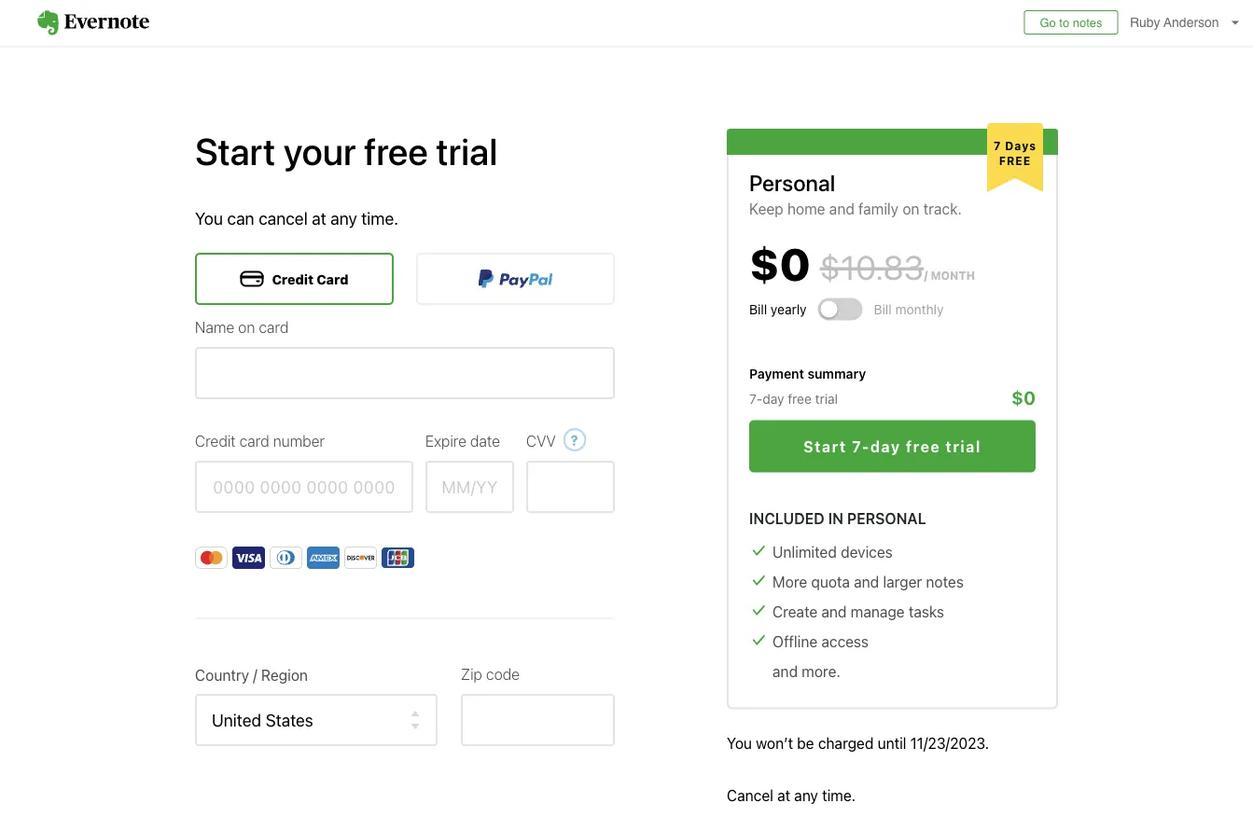Task type: vqa. For each thing, say whether or not it's contained in the screenshot.
Account field
no



Task type: locate. For each thing, give the bounding box(es) containing it.
credit left the number
[[195, 432, 236, 450]]

1 horizontal spatial time.
[[822, 787, 856, 805]]

anderson
[[1164, 15, 1220, 30]]

/ left the region
[[253, 666, 257, 684]]

7- up included in personal at the right bottom
[[852, 438, 871, 455]]

day up included in personal at the right bottom
[[871, 438, 901, 455]]

bill for bill yearly
[[749, 302, 767, 317]]

day
[[763, 391, 784, 406], [871, 438, 901, 455]]

personal keep home and family on track.
[[749, 169, 962, 218]]

trial
[[436, 129, 498, 173], [815, 391, 838, 406], [946, 438, 982, 455]]

create and manage tasks
[[773, 603, 945, 621]]

your
[[284, 129, 356, 173]]

0 vertical spatial /
[[924, 269, 928, 282]]

cancel
[[727, 787, 774, 805]]

2 horizontal spatial free
[[906, 438, 941, 455]]

you left can
[[195, 208, 223, 228]]

ruby
[[1130, 15, 1161, 30]]

1 horizontal spatial start
[[804, 438, 847, 455]]

any down be
[[795, 787, 818, 805]]

$0 for $0 $10.83 / month
[[749, 237, 811, 290]]

credit left card at the top of the page
[[272, 271, 314, 287]]

and down offline
[[773, 663, 798, 680]]

month
[[931, 269, 976, 282]]

1 horizontal spatial on
[[903, 200, 920, 218]]

1 horizontal spatial you
[[727, 735, 752, 752]]

country
[[195, 666, 249, 684]]

card
[[259, 318, 289, 336], [239, 432, 269, 450]]

0 vertical spatial you
[[195, 208, 223, 228]]

and right home
[[830, 200, 855, 218]]

0 horizontal spatial day
[[763, 391, 784, 406]]

expire date
[[426, 432, 500, 450]]

cancel at any time.
[[727, 787, 856, 805]]

you
[[195, 208, 223, 228], [727, 735, 752, 752]]

7-
[[749, 391, 763, 406], [852, 438, 871, 455]]

payment
[[749, 366, 804, 382]]

$0
[[749, 237, 811, 290], [1012, 386, 1036, 408]]

at
[[312, 208, 326, 228], [778, 787, 791, 805]]

1 vertical spatial day
[[871, 438, 901, 455]]

2 vertical spatial free
[[906, 438, 941, 455]]

1 vertical spatial $0
[[1012, 386, 1036, 408]]

/ left month
[[924, 269, 928, 282]]

$0 $10.83 / month
[[749, 237, 976, 290]]

1 vertical spatial start
[[804, 438, 847, 455]]

1 horizontal spatial /
[[924, 269, 928, 282]]

0 horizontal spatial bill
[[749, 302, 767, 317]]

0 vertical spatial $0
[[749, 237, 811, 290]]

0 vertical spatial trial
[[436, 129, 498, 173]]

0 horizontal spatial personal
[[749, 169, 836, 196]]

credit
[[272, 271, 314, 287], [195, 432, 236, 450]]

0 horizontal spatial free
[[364, 129, 428, 173]]

you left won't
[[727, 735, 752, 752]]

0 vertical spatial at
[[312, 208, 326, 228]]

more.
[[802, 663, 841, 680]]

quota
[[811, 573, 850, 591]]

Name on card text field
[[195, 347, 615, 399]]

expire
[[426, 432, 467, 450]]

1 vertical spatial free
[[788, 391, 812, 406]]

won't
[[756, 735, 793, 752]]

notes inside "link"
[[1073, 15, 1103, 29]]

0 horizontal spatial on
[[238, 318, 255, 336]]

japan credit bureau image
[[382, 547, 414, 569]]

CVV text field
[[526, 461, 615, 513]]

ruby anderson
[[1130, 15, 1220, 30]]

any
[[331, 208, 357, 228], [795, 787, 818, 805]]

/ inside the '$0 $10.83 / month'
[[924, 269, 928, 282]]

free
[[364, 129, 428, 173], [788, 391, 812, 406], [906, 438, 941, 455]]

name on card
[[195, 318, 289, 336]]

larger
[[883, 573, 922, 591]]

discover image
[[344, 547, 377, 569]]

1 horizontal spatial free
[[788, 391, 812, 406]]

creditcard image
[[240, 271, 264, 287]]

0 horizontal spatial start
[[195, 129, 276, 173]]

2 vertical spatial trial
[[946, 438, 982, 455]]

1 bill from the left
[[749, 302, 767, 317]]

0 vertical spatial credit
[[272, 271, 314, 287]]

bill left monthly
[[874, 302, 892, 317]]

0 vertical spatial notes
[[1073, 15, 1103, 29]]

0 horizontal spatial credit
[[195, 432, 236, 450]]

/
[[924, 269, 928, 282], [253, 666, 257, 684]]

1 horizontal spatial credit
[[272, 271, 314, 287]]

7- down payment
[[749, 391, 763, 406]]

and
[[830, 200, 855, 218], [854, 573, 879, 591], [822, 603, 847, 621], [773, 663, 798, 680]]

Zip code text field
[[461, 694, 615, 747]]

notes
[[1073, 15, 1103, 29], [926, 573, 964, 591]]

included in personal
[[749, 510, 926, 527]]

unlimited devices
[[773, 543, 893, 561]]

trial for start your free trial
[[436, 129, 498, 173]]

0 horizontal spatial $0
[[749, 237, 811, 290]]

0 vertical spatial on
[[903, 200, 920, 218]]

1 horizontal spatial personal
[[847, 510, 926, 527]]

1 horizontal spatial $0
[[1012, 386, 1036, 408]]

0 horizontal spatial trial
[[436, 129, 498, 173]]

time.
[[361, 208, 399, 228], [822, 787, 856, 805]]

bill yearly
[[749, 302, 807, 317]]

1 horizontal spatial bill
[[874, 302, 892, 317]]

0 vertical spatial start
[[195, 129, 276, 173]]

1 vertical spatial time.
[[822, 787, 856, 805]]

in
[[829, 510, 844, 527]]

on left track.
[[903, 200, 920, 218]]

you can cancel at any time.
[[195, 208, 399, 228]]

1 horizontal spatial any
[[795, 787, 818, 805]]

card left the number
[[239, 432, 269, 450]]

0 horizontal spatial time.
[[361, 208, 399, 228]]

0 vertical spatial personal
[[749, 169, 836, 196]]

1 horizontal spatial trial
[[815, 391, 838, 406]]

0 vertical spatial free
[[364, 129, 428, 173]]

1 vertical spatial at
[[778, 787, 791, 805]]

1 horizontal spatial at
[[778, 787, 791, 805]]

personal up home
[[749, 169, 836, 196]]

1 horizontal spatial 7-
[[852, 438, 871, 455]]

start down 7-day free trial
[[804, 438, 847, 455]]

1 horizontal spatial notes
[[1073, 15, 1103, 29]]

free for day
[[788, 391, 812, 406]]

manage
[[851, 603, 905, 621]]

personal inside "personal keep home and family on track."
[[749, 169, 836, 196]]

0 horizontal spatial you
[[195, 208, 223, 228]]

bill left yearly
[[749, 302, 767, 317]]

any right cancel
[[331, 208, 357, 228]]

1 vertical spatial credit
[[195, 432, 236, 450]]

on
[[903, 200, 920, 218], [238, 318, 255, 336]]

0 vertical spatial any
[[331, 208, 357, 228]]

0 horizontal spatial notes
[[926, 573, 964, 591]]

country / region
[[195, 666, 308, 684]]

card down creditcard image
[[259, 318, 289, 336]]

day down payment
[[763, 391, 784, 406]]

family
[[859, 200, 899, 218]]

personal up "devices" on the right bottom of page
[[847, 510, 926, 527]]

1 horizontal spatial day
[[871, 438, 901, 455]]

2 horizontal spatial trial
[[946, 438, 982, 455]]

personal
[[749, 169, 836, 196], [847, 510, 926, 527]]

1 vertical spatial personal
[[847, 510, 926, 527]]

free
[[999, 154, 1032, 168]]

1 vertical spatial notes
[[926, 573, 964, 591]]

1 vertical spatial /
[[253, 666, 257, 684]]

cvv
[[526, 432, 556, 450]]

time. down charged
[[822, 787, 856, 805]]

time. down start your free trial
[[361, 208, 399, 228]]

devices
[[841, 543, 893, 561]]

offline access
[[773, 633, 869, 651]]

free inside button
[[906, 438, 941, 455]]

Credit card number text field
[[195, 461, 413, 513]]

1 vertical spatial card
[[239, 432, 269, 450]]

card
[[317, 271, 349, 287]]

0 vertical spatial time.
[[361, 208, 399, 228]]

1 vertical spatial you
[[727, 735, 752, 752]]

1 vertical spatial 7-
[[852, 438, 871, 455]]

2 bill from the left
[[874, 302, 892, 317]]

start your free trial
[[195, 129, 498, 173]]

evernote image
[[19, 10, 168, 35]]

notes right to
[[1073, 15, 1103, 29]]

bill
[[749, 302, 767, 317], [874, 302, 892, 317]]

0 vertical spatial 7-
[[749, 391, 763, 406]]

until
[[878, 735, 907, 752]]

1 vertical spatial trial
[[815, 391, 838, 406]]

on right the 'name'
[[238, 318, 255, 336]]

start
[[195, 129, 276, 173], [804, 438, 847, 455]]

charged
[[818, 735, 874, 752]]

you for you can cancel at any time.
[[195, 208, 223, 228]]

start up can
[[195, 129, 276, 173]]

paypal image
[[478, 270, 553, 288]]

start inside button
[[804, 438, 847, 455]]

name
[[195, 318, 234, 336]]

notes up tasks
[[926, 573, 964, 591]]



Task type: describe. For each thing, give the bounding box(es) containing it.
start for start your free trial
[[195, 129, 276, 173]]

$0 for $0
[[1012, 386, 1036, 408]]

and more.
[[773, 663, 841, 680]]

and inside "personal keep home and family on track."
[[830, 200, 855, 218]]

number
[[273, 432, 325, 450]]

11/23/2023.
[[911, 735, 989, 752]]

code
[[486, 665, 520, 683]]

0 vertical spatial card
[[259, 318, 289, 336]]

tasks
[[909, 603, 945, 621]]

date
[[470, 432, 500, 450]]

to
[[1060, 15, 1070, 29]]

0 horizontal spatial any
[[331, 208, 357, 228]]

$10.83
[[820, 247, 924, 287]]

days
[[1006, 139, 1037, 152]]

question mark image
[[563, 424, 587, 456]]

credit for credit card
[[272, 271, 314, 287]]

and down quota
[[822, 603, 847, 621]]

go
[[1040, 15, 1056, 29]]

1 vertical spatial any
[[795, 787, 818, 805]]

go to notes link
[[1024, 10, 1119, 35]]

can
[[227, 208, 254, 228]]

region
[[261, 666, 308, 684]]

offline
[[773, 633, 818, 651]]

master card image
[[195, 547, 228, 569]]

you for you won't be charged until 11/23/2023.
[[727, 735, 752, 752]]

credit card number
[[195, 432, 325, 450]]

0 horizontal spatial /
[[253, 666, 257, 684]]

visa image
[[232, 547, 265, 569]]

0 vertical spatial day
[[763, 391, 784, 406]]

home
[[788, 200, 826, 218]]

monthly
[[896, 302, 944, 317]]

yearly
[[771, 302, 807, 317]]

be
[[797, 735, 814, 752]]

more quota and larger notes
[[773, 573, 964, 591]]

trial inside button
[[946, 438, 982, 455]]

start for start 7-day free trial
[[804, 438, 847, 455]]

diner's club image
[[270, 547, 302, 569]]

0 horizontal spatial 7-
[[749, 391, 763, 406]]

start 7-day free trial button
[[749, 420, 1036, 473]]

bill monthly
[[874, 302, 944, 317]]

7 days free
[[994, 139, 1037, 168]]

included
[[749, 510, 825, 527]]

Expire date text field
[[426, 461, 514, 513]]

and down "devices" on the right bottom of page
[[854, 573, 879, 591]]

go to notes
[[1040, 15, 1103, 29]]

payment summary
[[749, 366, 866, 382]]

cancel
[[259, 208, 308, 228]]

keep
[[749, 200, 784, 218]]

evernote link
[[19, 0, 168, 46]]

summary
[[808, 366, 866, 382]]

day inside button
[[871, 438, 901, 455]]

credit for credit card number
[[195, 432, 236, 450]]

american express image
[[307, 547, 340, 569]]

access
[[822, 633, 869, 651]]

ruby anderson link
[[1126, 0, 1253, 46]]

trial for 7-day free trial
[[815, 391, 838, 406]]

zip
[[461, 665, 482, 683]]

bill for bill monthly
[[874, 302, 892, 317]]

credit card
[[272, 271, 349, 287]]

1 vertical spatial on
[[238, 318, 255, 336]]

7- inside button
[[852, 438, 871, 455]]

unlimited
[[773, 543, 837, 561]]

create
[[773, 603, 818, 621]]

you won't be charged until 11/23/2023.
[[727, 735, 989, 752]]

7-day free trial
[[749, 391, 838, 406]]

more
[[773, 573, 808, 591]]

track.
[[924, 200, 962, 218]]

start 7-day free trial
[[804, 438, 982, 455]]

0 horizontal spatial at
[[312, 208, 326, 228]]

zip code
[[461, 665, 520, 683]]

on inside "personal keep home and family on track."
[[903, 200, 920, 218]]

7
[[994, 139, 1002, 152]]

free for your
[[364, 129, 428, 173]]



